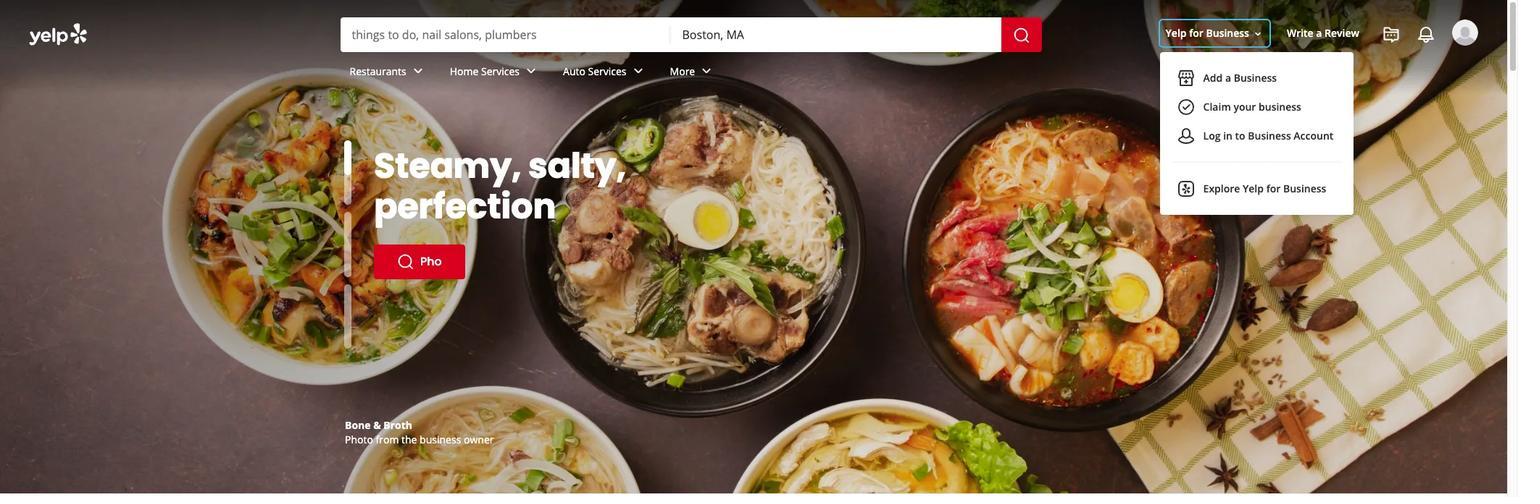 Task type: describe. For each thing, give the bounding box(es) containing it.
none field find
[[352, 27, 659, 43]]

add a business button
[[1171, 64, 1342, 93]]

restaurants link
[[338, 52, 438, 94]]

business categories element
[[338, 52, 1478, 94]]

Find text field
[[352, 27, 659, 43]]

business inside button
[[1259, 100, 1301, 114]]

home services link
[[438, 52, 551, 94]]

review
[[1325, 26, 1359, 40]]

owner
[[464, 433, 494, 447]]

auto services link
[[551, 52, 658, 94]]

your
[[1234, 100, 1256, 114]]

log in to business account
[[1203, 129, 1333, 143]]

24 claim v2 image
[[1177, 99, 1195, 116]]

select slide image
[[344, 112, 351, 177]]

bone & broth photo from the business owner
[[345, 419, 494, 447]]

write a review link
[[1281, 21, 1365, 47]]

write a review
[[1287, 26, 1359, 40]]

none search field containing yelp for business
[[0, 0, 1507, 216]]

auto services
[[563, 64, 626, 78]]

bone & broth link
[[345, 419, 412, 433]]

projects image
[[1383, 26, 1400, 43]]

user actions element
[[1154, 18, 1498, 216]]

log
[[1203, 129, 1221, 143]]

services for home services
[[481, 64, 520, 78]]

claim your business
[[1203, 100, 1301, 114]]

auto
[[563, 64, 585, 78]]

more link
[[658, 52, 727, 94]]

brad k. image
[[1452, 20, 1478, 46]]

salty,
[[528, 142, 626, 191]]

yelp for business
[[1166, 26, 1249, 40]]

to
[[1235, 129, 1245, 143]]

explore yelp for business button
[[1171, 175, 1342, 204]]

claim your business button
[[1171, 93, 1342, 122]]

explore banner section banner
[[0, 0, 1507, 494]]

business inside 'yelp for business' button
[[1206, 26, 1249, 40]]

from
[[376, 433, 399, 447]]

pho link
[[374, 245, 465, 280]]

photo
[[345, 433, 373, 447]]

explore
[[1203, 182, 1240, 196]]



Task type: vqa. For each thing, say whether or not it's contained in the screenshot.
Copying
no



Task type: locate. For each thing, give the bounding box(es) containing it.
services inside "link"
[[588, 64, 626, 78]]

a for write
[[1316, 26, 1322, 40]]

services left 24 chevron down v2 image
[[588, 64, 626, 78]]

add a business
[[1203, 71, 1277, 85]]

0 horizontal spatial yelp
[[1166, 26, 1187, 40]]

1 horizontal spatial yelp
[[1243, 182, 1264, 196]]

the
[[401, 433, 417, 447]]

1 services from the left
[[481, 64, 520, 78]]

0 vertical spatial yelp
[[1166, 26, 1187, 40]]

0 vertical spatial business
[[1259, 100, 1301, 114]]

home
[[450, 64, 479, 78]]

a inside 'button'
[[1225, 71, 1231, 85]]

home services
[[450, 64, 520, 78]]

a
[[1316, 26, 1322, 40], [1225, 71, 1231, 85]]

24 chevron down v2 image inside 'home services' link
[[522, 63, 540, 80]]

0 horizontal spatial business
[[420, 433, 461, 447]]

bone
[[345, 419, 371, 433]]

none field near
[[682, 27, 989, 43]]

notifications image
[[1417, 26, 1435, 43]]

1 vertical spatial a
[[1225, 71, 1231, 85]]

yelp
[[1166, 26, 1187, 40], [1243, 182, 1264, 196]]

24 friends v2 image
[[1177, 128, 1195, 145]]

for
[[1189, 26, 1203, 40], [1266, 182, 1281, 196]]

write
[[1287, 26, 1313, 40]]

a right the write
[[1316, 26, 1322, 40]]

24 chevron down v2 image for more
[[698, 63, 715, 80]]

1 vertical spatial for
[[1266, 182, 1281, 196]]

2 horizontal spatial 24 chevron down v2 image
[[698, 63, 715, 80]]

0 horizontal spatial none field
[[352, 27, 659, 43]]

0 horizontal spatial 24 chevron down v2 image
[[409, 63, 427, 80]]

business up claim your business on the right of page
[[1234, 71, 1277, 85]]

Near text field
[[682, 27, 989, 43]]

1 none field from the left
[[352, 27, 659, 43]]

business up log in to business account
[[1259, 100, 1301, 114]]

yelp for business button
[[1160, 21, 1269, 47]]

1 horizontal spatial none field
[[682, 27, 989, 43]]

business
[[1206, 26, 1249, 40], [1234, 71, 1277, 85], [1248, 129, 1291, 143], [1283, 182, 1326, 196]]

1 horizontal spatial business
[[1259, 100, 1301, 114]]

1 vertical spatial business
[[420, 433, 461, 447]]

1 vertical spatial yelp
[[1243, 182, 1264, 196]]

0 horizontal spatial services
[[481, 64, 520, 78]]

perfection
[[374, 183, 556, 231]]

1 horizontal spatial 24 chevron down v2 image
[[522, 63, 540, 80]]

account
[[1294, 129, 1333, 143]]

None search field
[[340, 17, 1044, 52]]

add
[[1203, 71, 1223, 85]]

24 chevron down v2 image
[[409, 63, 427, 80], [522, 63, 540, 80], [698, 63, 715, 80]]

business inside explore yelp for business button
[[1283, 182, 1326, 196]]

0 vertical spatial for
[[1189, 26, 1203, 40]]

24 chevron down v2 image for home services
[[522, 63, 540, 80]]

24 chevron down v2 image right the more
[[698, 63, 715, 80]]

16 chevron down v2 image
[[1252, 28, 1264, 40]]

None field
[[352, 27, 659, 43], [682, 27, 989, 43]]

a for add
[[1225, 71, 1231, 85]]

24 chevron down v2 image
[[629, 63, 647, 80]]

24 chevron down v2 image right restaurants
[[409, 63, 427, 80]]

business inside add a business 'button'
[[1234, 71, 1277, 85]]

2 services from the left
[[588, 64, 626, 78]]

business right the
[[420, 433, 461, 447]]

24 chevron down v2 image inside more link
[[698, 63, 715, 80]]

business inside log in to business account button
[[1248, 129, 1291, 143]]

explore yelp for business
[[1203, 182, 1326, 196]]

0 horizontal spatial a
[[1225, 71, 1231, 85]]

business down account
[[1283, 182, 1326, 196]]

24 add biz v2 image
[[1177, 70, 1195, 87]]

for right explore at the right top of page
[[1266, 182, 1281, 196]]

steamy,
[[374, 142, 521, 191]]

services right home
[[481, 64, 520, 78]]

1 horizontal spatial a
[[1316, 26, 1322, 40]]

services for auto services
[[588, 64, 626, 78]]

in
[[1223, 129, 1232, 143]]

restaurants
[[350, 64, 406, 78]]

2 none field from the left
[[682, 27, 989, 43]]

more
[[670, 64, 695, 78]]

broth
[[384, 419, 412, 433]]

1 24 chevron down v2 image from the left
[[409, 63, 427, 80]]

2 24 chevron down v2 image from the left
[[522, 63, 540, 80]]

none search field inside search field
[[340, 17, 1044, 52]]

for up 24 add biz v2 icon at right top
[[1189, 26, 1203, 40]]

1 horizontal spatial services
[[588, 64, 626, 78]]

None search field
[[0, 0, 1507, 216]]

1 horizontal spatial for
[[1266, 182, 1281, 196]]

business left 16 chevron down v2 image on the right top
[[1206, 26, 1249, 40]]

yelp right explore at the right top of page
[[1243, 182, 1264, 196]]

0 vertical spatial a
[[1316, 26, 1322, 40]]

24 chevron down v2 image for restaurants
[[409, 63, 427, 80]]

a right add
[[1225, 71, 1231, 85]]

log in to business account button
[[1171, 122, 1342, 151]]

&
[[373, 419, 381, 433]]

services
[[481, 64, 520, 78], [588, 64, 626, 78]]

24 yelp for biz v2 image
[[1177, 181, 1195, 198]]

steamy, salty, perfection
[[374, 142, 626, 231]]

pho
[[420, 254, 442, 270]]

search image
[[1013, 27, 1030, 44]]

24 chevron down v2 image left auto at the left
[[522, 63, 540, 80]]

business right to
[[1248, 129, 1291, 143]]

24 search v2 image
[[397, 254, 414, 271]]

0 horizontal spatial for
[[1189, 26, 1203, 40]]

3 24 chevron down v2 image from the left
[[698, 63, 715, 80]]

business inside bone & broth photo from the business owner
[[420, 433, 461, 447]]

business
[[1259, 100, 1301, 114], [420, 433, 461, 447]]

yelp up 24 add biz v2 icon at right top
[[1166, 26, 1187, 40]]

claim
[[1203, 100, 1231, 114]]

24 chevron down v2 image inside restaurants link
[[409, 63, 427, 80]]



